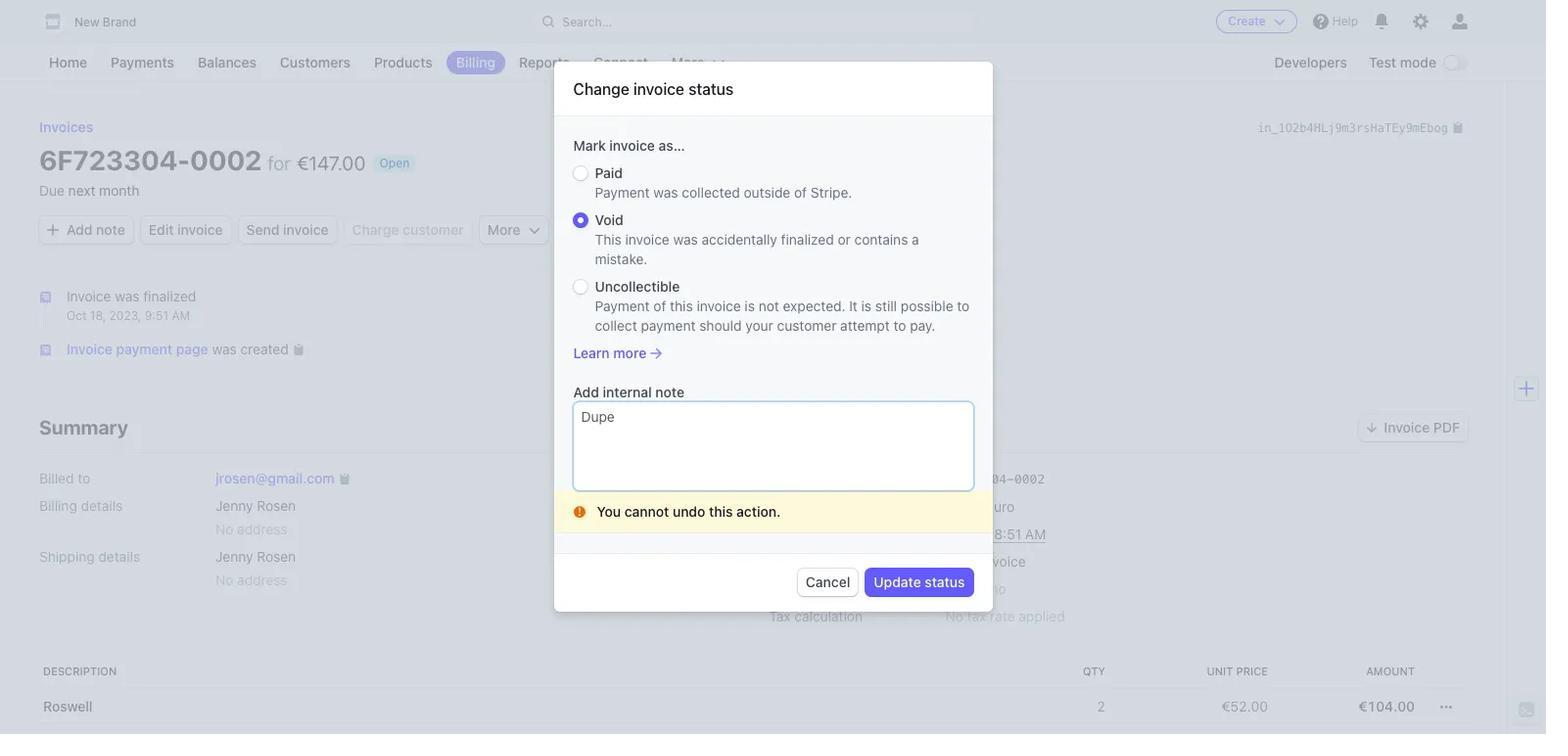 Task type: vqa. For each thing, say whether or not it's contained in the screenshot.
Billing details's address
yes



Task type: describe. For each thing, give the bounding box(es) containing it.
invoice pdf
[[1384, 419, 1460, 436]]

2 is from the left
[[861, 297, 872, 314]]

due date
[[769, 526, 826, 543]]

applied
[[1019, 609, 1065, 625]]

new
[[74, 15, 99, 29]]

unit price
[[1207, 665, 1268, 678]]

svg image for add note
[[47, 224, 59, 236]]

2
[[1097, 699, 1106, 715]]

roswell
[[43, 699, 93, 715]]

rate
[[990, 609, 1015, 625]]

this for action.
[[709, 503, 733, 520]]

tax calculation
[[769, 609, 863, 625]]

summary
[[39, 416, 128, 439]]

Search… search field
[[531, 9, 976, 34]]

invoices
[[39, 119, 93, 135]]

this
[[595, 231, 622, 247]]

billing details
[[39, 498, 123, 515]]

send invoice inside button
[[246, 221, 329, 238]]

no tax rate applied
[[946, 609, 1065, 625]]

amount
[[1366, 665, 1415, 678]]

expected.
[[783, 297, 846, 314]]

status inside button
[[925, 574, 965, 590]]

test
[[1369, 54, 1397, 71]]

memo
[[967, 581, 1006, 598]]

payment inside "uncollectible payment of this invoice is not expected. it is still possible to collect payment should your customer attempt to pay."
[[641, 317, 696, 334]]

internal
[[603, 384, 652, 400]]

tax
[[967, 609, 987, 625]]

18,
[[90, 308, 106, 323]]

17,
[[974, 526, 991, 543]]

jenny for billing details
[[215, 498, 253, 515]]

mark invoice as…
[[573, 137, 685, 153]]

invoice down 8:51
[[982, 554, 1026, 570]]

charge
[[352, 221, 399, 238]]

description
[[43, 665, 117, 678]]

eur - euro
[[946, 499, 1015, 516]]

add internal note dupe
[[573, 384, 685, 425]]

billing for billing method
[[769, 554, 807, 570]]

as…
[[659, 137, 685, 153]]

update status
[[874, 574, 965, 590]]

possible
[[901, 297, 953, 314]]

more inside popup button
[[487, 221, 521, 238]]

rosen for shipping details
[[257, 549, 296, 565]]

uncollectible payment of this invoice is not expected. it is still possible to collect payment should your customer attempt to pay.
[[595, 278, 970, 334]]

memo
[[769, 581, 809, 598]]

qty
[[1083, 665, 1106, 678]]

svg image for you cannot undo this action.
[[573, 506, 585, 518]]

invoice for invoice payment page was created
[[67, 341, 112, 357]]

invoice for invoice was finalized oct 18, 2023, 9:51 am
[[67, 288, 111, 305]]

mistake.
[[595, 250, 648, 267]]

a
[[912, 231, 919, 247]]

note inside button
[[96, 221, 125, 238]]

finalized inside void this invoice was accidentally finalized or contains a mistake.
[[781, 231, 834, 247]]

home link
[[39, 51, 97, 74]]

add for add note
[[67, 221, 93, 238]]

0002 for 6f723304-0002 for
[[190, 144, 262, 176]]

currency
[[769, 499, 827, 516]]

address for billing details
[[237, 521, 288, 538]]

address for shipping details
[[237, 572, 288, 589]]

learn more
[[573, 344, 647, 361]]

open
[[379, 156, 410, 170]]

svg image
[[1441, 702, 1452, 714]]

update status button
[[866, 569, 973, 596]]

page
[[176, 341, 208, 357]]

collected
[[682, 184, 740, 200]]

finalized inside invoice was finalized oct 18, 2023, 9:51 am
[[143, 288, 196, 305]]

billing for billing
[[456, 54, 496, 71]]

learn
[[573, 344, 610, 361]]

accidentally
[[702, 231, 777, 247]]

outside
[[744, 184, 791, 200]]

of inside "uncollectible payment of this invoice is not expected. it is still possible to collect payment should your customer attempt to pay."
[[654, 297, 666, 314]]

in_1o2b4hlj9m3rshatey9mebog
[[1257, 121, 1448, 135]]

was inside void this invoice was accidentally finalized or contains a mistake.
[[673, 231, 698, 247]]

mark
[[573, 137, 606, 153]]

it
[[849, 297, 858, 314]]

developers
[[1275, 54, 1348, 71]]

due for due date
[[769, 526, 795, 543]]

create
[[1228, 14, 1266, 28]]

date
[[798, 526, 826, 543]]

edit
[[149, 221, 174, 238]]

eur
[[946, 499, 972, 516]]

pdf
[[1434, 419, 1460, 436]]

balances link
[[188, 51, 266, 74]]

created
[[240, 341, 289, 357]]

jenny rosen no address for billing details
[[215, 498, 296, 538]]

charge customer
[[352, 221, 464, 238]]

contains
[[855, 231, 908, 247]]

0002 for 6f723304-0002
[[1015, 472, 1045, 487]]

svg image for more
[[528, 224, 540, 236]]

attempt
[[840, 317, 890, 334]]

1 vertical spatial to
[[894, 317, 906, 334]]

was inside paid payment was collected outside of stripe.
[[654, 184, 678, 200]]

calculation
[[795, 609, 863, 625]]

0 horizontal spatial to
[[78, 470, 90, 487]]

in_1o2b4hlj9m3rshatey9mebog button
[[1257, 118, 1464, 137]]

more
[[613, 344, 647, 361]]

month
[[99, 182, 139, 199]]

test mode
[[1369, 54, 1437, 71]]

jrosen@gmail.com link
[[215, 469, 335, 489]]

€147.00
[[297, 152, 366, 174]]

payments link
[[101, 51, 184, 74]]

products link
[[364, 51, 442, 74]]

collect
[[595, 317, 637, 334]]

6f723304-0002 for
[[39, 144, 291, 176]]

edit invoice button
[[141, 216, 231, 244]]

unit
[[1207, 665, 1233, 678]]

void this invoice was accidentally finalized or contains a mistake.
[[595, 211, 919, 267]]

uncollectible
[[595, 278, 680, 294]]

invoice up paid
[[610, 137, 655, 153]]

2023,
[[109, 308, 141, 323]]

tax
[[769, 609, 791, 625]]



Task type: locate. For each thing, give the bounding box(es) containing it.
invoice down connect link
[[634, 80, 685, 98]]

payment for uncollectible
[[595, 297, 650, 314]]

svg image
[[47, 224, 59, 236], [528, 224, 540, 236], [573, 506, 585, 518]]

1 address from the top
[[237, 521, 288, 538]]

reports link
[[509, 51, 580, 74]]

add inside button
[[67, 221, 93, 238]]

1 vertical spatial customer
[[777, 317, 837, 334]]

1 vertical spatial this
[[709, 503, 733, 520]]

cancel button
[[798, 569, 858, 596]]

0 horizontal spatial 0002
[[190, 144, 262, 176]]

number
[[818, 470, 866, 487]]

1 horizontal spatial of
[[794, 184, 807, 200]]

undo
[[673, 503, 705, 520]]

jenny for shipping details
[[215, 549, 253, 565]]

due left 'next'
[[39, 182, 65, 199]]

customer inside "uncollectible payment of this invoice is not expected. it is still possible to collect payment should your customer attempt to pay."
[[777, 317, 837, 334]]

0 vertical spatial more
[[672, 54, 705, 71]]

jenny rosen no address for shipping details
[[215, 549, 296, 589]]

customer inside button
[[403, 221, 464, 238]]

1 horizontal spatial payment
[[641, 317, 696, 334]]

reports
[[519, 54, 570, 71]]

billing down the billed
[[39, 498, 77, 515]]

send down nov
[[946, 554, 978, 570]]

1 vertical spatial jenny rosen no address
[[215, 549, 296, 589]]

1 rosen from the top
[[257, 498, 296, 515]]

0 horizontal spatial of
[[654, 297, 666, 314]]

0 vertical spatial payment
[[641, 317, 696, 334]]

method
[[811, 554, 859, 570]]

was right page
[[212, 341, 237, 357]]

1 horizontal spatial note
[[656, 384, 685, 400]]

should
[[699, 317, 742, 334]]

0002 left for
[[190, 144, 262, 176]]

add up dupe
[[573, 384, 599, 400]]

to right the billed
[[78, 470, 90, 487]]

is right it
[[861, 297, 872, 314]]

2 jenny rosen no address from the top
[[215, 549, 296, 589]]

0 horizontal spatial svg image
[[47, 224, 59, 236]]

create button
[[1217, 10, 1298, 33]]

1 horizontal spatial finalized
[[781, 231, 834, 247]]

0 vertical spatial address
[[237, 521, 288, 538]]

more right the charge customer
[[487, 221, 521, 238]]

nov 17, 8:51 am
[[946, 526, 1046, 543]]

invoice inside "uncollectible payment of this invoice is not expected. it is still possible to collect payment should your customer attempt to pay."
[[697, 297, 741, 314]]

price
[[1236, 665, 1268, 678]]

invoices link
[[39, 119, 93, 135]]

euro
[[986, 499, 1015, 516]]

2 payment from the top
[[595, 297, 650, 314]]

invoice up 18,
[[67, 288, 111, 305]]

0 vertical spatial details
[[81, 498, 123, 515]]

1 vertical spatial note
[[656, 384, 685, 400]]

1 horizontal spatial send
[[946, 554, 978, 570]]

for
[[268, 152, 291, 174]]

0 vertical spatial this
[[670, 297, 693, 314]]

1 jenny rosen no address from the top
[[215, 498, 296, 538]]

payment for paid
[[595, 184, 650, 200]]

0 horizontal spatial more
[[487, 221, 521, 238]]

customer
[[403, 221, 464, 238], [777, 317, 837, 334]]

1 vertical spatial 0002
[[1015, 472, 1045, 487]]

billing left reports
[[456, 54, 496, 71]]

invoice inside invoice was finalized oct 18, 2023, 9:51 am
[[67, 288, 111, 305]]

0 horizontal spatial payment
[[116, 341, 172, 357]]

0 vertical spatial to
[[957, 297, 970, 314]]

1 vertical spatial finalized
[[143, 288, 196, 305]]

payments
[[111, 54, 174, 71]]

invoice inside void this invoice was accidentally finalized or contains a mistake.
[[625, 231, 670, 247]]

paid payment was collected outside of stripe.
[[595, 164, 852, 200]]

this right undo
[[709, 503, 733, 520]]

0 vertical spatial jenny
[[215, 498, 253, 515]]

payment inside paid payment was collected outside of stripe.
[[595, 184, 650, 200]]

2 vertical spatial to
[[78, 470, 90, 487]]

0 vertical spatial note
[[96, 221, 125, 238]]

was left collected
[[654, 184, 678, 200]]

change invoice status
[[573, 80, 734, 98]]

1 vertical spatial rosen
[[257, 549, 296, 565]]

customer right charge at the left top of page
[[403, 221, 464, 238]]

billed
[[39, 470, 74, 487]]

billing
[[456, 54, 496, 71], [39, 498, 77, 515], [769, 554, 807, 570]]

payment down 9:51
[[116, 341, 172, 357]]

1 horizontal spatial svg image
[[528, 224, 540, 236]]

0 vertical spatial add
[[67, 221, 93, 238]]

payment inside "uncollectible payment of this invoice is not expected. it is still possible to collect payment should your customer attempt to pay."
[[595, 297, 650, 314]]

finalized left or
[[781, 231, 834, 247]]

1 vertical spatial more
[[487, 221, 521, 238]]

was up 2023,
[[115, 288, 140, 305]]

nov
[[946, 526, 971, 543]]

billing for billing details
[[39, 498, 77, 515]]

-
[[976, 499, 982, 516]]

invoice
[[67, 288, 111, 305], [67, 341, 112, 357], [1384, 419, 1430, 436], [769, 470, 814, 487]]

status down more button
[[689, 80, 734, 98]]

add note
[[67, 221, 125, 238]]

details for shipping details
[[98, 549, 140, 565]]

is left not
[[745, 297, 755, 314]]

1 horizontal spatial more
[[672, 54, 705, 71]]

send invoice down for
[[246, 221, 329, 238]]

am inside invoice was finalized oct 18, 2023, 9:51 am
[[172, 308, 190, 323]]

void
[[595, 211, 624, 228]]

address
[[237, 521, 288, 538], [237, 572, 288, 589]]

add down 'next'
[[67, 221, 93, 238]]

am right 8:51
[[1025, 526, 1046, 543]]

0 vertical spatial of
[[794, 184, 807, 200]]

0 horizontal spatial customer
[[403, 221, 464, 238]]

invoice for invoice number
[[769, 470, 814, 487]]

0 vertical spatial status
[[689, 80, 734, 98]]

1 vertical spatial billing
[[39, 498, 77, 515]]

Dupe field
[[581, 406, 966, 428]]

svg image left this
[[528, 224, 540, 236]]

invoice up mistake.
[[625, 231, 670, 247]]

more up the change invoice status
[[672, 54, 705, 71]]

9:51
[[145, 308, 169, 323]]

0 vertical spatial payment
[[595, 184, 650, 200]]

payment
[[641, 317, 696, 334], [116, 341, 172, 357]]

1 jenny from the top
[[215, 498, 253, 515]]

0 horizontal spatial send
[[246, 221, 280, 238]]

cancel
[[806, 574, 850, 590]]

1 vertical spatial of
[[654, 297, 666, 314]]

you cannot undo this action.
[[597, 503, 781, 520]]

1 vertical spatial status
[[925, 574, 965, 590]]

invoice was finalized oct 18, 2023, 9:51 am
[[67, 288, 196, 323]]

invoice left charge at the left top of page
[[283, 221, 329, 238]]

balances
[[198, 54, 257, 71]]

invoice up "should"
[[697, 297, 741, 314]]

0 horizontal spatial send invoice
[[246, 221, 329, 238]]

invoice inside button
[[283, 221, 329, 238]]

connect link
[[584, 51, 658, 74]]

due left date
[[769, 526, 795, 543]]

0 vertical spatial 0002
[[190, 144, 262, 176]]

due
[[39, 182, 65, 199], [769, 526, 795, 543]]

invoice left pdf
[[1384, 419, 1430, 436]]

1 vertical spatial 6f723304-
[[946, 472, 1015, 487]]

status left memo
[[925, 574, 965, 590]]

invoice inside button
[[177, 221, 223, 238]]

invoice for invoice pdf
[[1384, 419, 1430, 436]]

mode
[[1400, 54, 1437, 71]]

of down 'uncollectible'
[[654, 297, 666, 314]]

0 vertical spatial rosen
[[257, 498, 296, 515]]

0 vertical spatial customer
[[403, 221, 464, 238]]

1 horizontal spatial add
[[573, 384, 599, 400]]

was
[[654, 184, 678, 200], [673, 231, 698, 247], [115, 288, 140, 305], [212, 341, 237, 357]]

0 horizontal spatial due
[[39, 182, 65, 199]]

jrosen@gmail.com
[[215, 470, 335, 487]]

0 horizontal spatial am
[[172, 308, 190, 323]]

am
[[172, 308, 190, 323], [1025, 526, 1046, 543]]

0 vertical spatial am
[[172, 308, 190, 323]]

payment up more
[[641, 317, 696, 334]]

0 horizontal spatial finalized
[[143, 288, 196, 305]]

billing up memo
[[769, 554, 807, 570]]

send invoice button
[[239, 216, 336, 244]]

note right internal
[[656, 384, 685, 400]]

svg image inside add note button
[[47, 224, 59, 236]]

new brand button
[[39, 8, 156, 35]]

was inside invoice was finalized oct 18, 2023, 9:51 am
[[115, 288, 140, 305]]

oct
[[67, 308, 87, 323]]

1 horizontal spatial customer
[[777, 317, 837, 334]]

you
[[597, 503, 621, 520]]

0 vertical spatial jenny rosen no address
[[215, 498, 296, 538]]

0 vertical spatial finalized
[[781, 231, 834, 247]]

send down for
[[246, 221, 280, 238]]

1 vertical spatial payment
[[116, 341, 172, 357]]

1 vertical spatial due
[[769, 526, 795, 543]]

am inside button
[[1025, 526, 1046, 543]]

am right 9:51
[[172, 308, 190, 323]]

invoice right "edit"
[[177, 221, 223, 238]]

1 horizontal spatial send invoice
[[946, 554, 1026, 570]]

1 vertical spatial am
[[1025, 526, 1046, 543]]

2 rosen from the top
[[257, 549, 296, 565]]

6f723304- up month
[[39, 144, 190, 176]]

1 horizontal spatial due
[[769, 526, 795, 543]]

of inside paid payment was collected outside of stripe.
[[794, 184, 807, 200]]

developers link
[[1265, 51, 1357, 74]]

1 vertical spatial details
[[98, 549, 140, 565]]

shipping
[[39, 549, 95, 565]]

2 horizontal spatial to
[[957, 297, 970, 314]]

1 vertical spatial send
[[946, 554, 978, 570]]

0002 up the euro
[[1015, 472, 1045, 487]]

more button
[[662, 51, 734, 74]]

0 horizontal spatial note
[[96, 221, 125, 238]]

pay.
[[910, 317, 936, 334]]

1 is from the left
[[745, 297, 755, 314]]

customer down the expected.
[[777, 317, 837, 334]]

6f723304-
[[39, 144, 190, 176], [946, 472, 1015, 487]]

1 horizontal spatial to
[[894, 317, 906, 334]]

0 horizontal spatial billing
[[39, 498, 77, 515]]

customers
[[280, 54, 351, 71]]

jenny rosen no address
[[215, 498, 296, 538], [215, 549, 296, 589]]

next
[[68, 182, 95, 199]]

customers link
[[270, 51, 360, 74]]

2 address from the top
[[237, 572, 288, 589]]

2 vertical spatial billing
[[769, 554, 807, 570]]

6f723304- for 6f723304-0002
[[946, 472, 1015, 487]]

details for billing details
[[81, 498, 123, 515]]

send invoice up memo
[[946, 554, 1026, 570]]

1 horizontal spatial status
[[925, 574, 965, 590]]

1 vertical spatial jenny
[[215, 549, 253, 565]]

details down billed to on the bottom
[[81, 498, 123, 515]]

0 horizontal spatial this
[[670, 297, 693, 314]]

svg image left add note
[[47, 224, 59, 236]]

0 vertical spatial billing
[[456, 54, 496, 71]]

note down month
[[96, 221, 125, 238]]

0 vertical spatial send invoice
[[246, 221, 329, 238]]

2 horizontal spatial svg image
[[573, 506, 585, 518]]

finalized up 9:51
[[143, 288, 196, 305]]

1 horizontal spatial 0002
[[1015, 472, 1045, 487]]

0 horizontal spatial 6f723304-
[[39, 144, 190, 176]]

0 horizontal spatial is
[[745, 297, 755, 314]]

of
[[794, 184, 807, 200], [654, 297, 666, 314]]

2 horizontal spatial billing
[[769, 554, 807, 570]]

this down 'uncollectible'
[[670, 297, 693, 314]]

more inside button
[[672, 54, 705, 71]]

edit invoice
[[149, 221, 223, 238]]

svg image inside more popup button
[[528, 224, 540, 236]]

add for add internal note dupe
[[573, 384, 599, 400]]

send inside button
[[246, 221, 280, 238]]

add inside the add internal note dupe
[[573, 384, 599, 400]]

0 horizontal spatial status
[[689, 80, 734, 98]]

1 vertical spatial address
[[237, 572, 288, 589]]

rosen for billing details
[[257, 498, 296, 515]]

this for invoice
[[670, 297, 693, 314]]

1 vertical spatial payment
[[595, 297, 650, 314]]

add note button
[[39, 216, 133, 244]]

no memo
[[946, 581, 1006, 598]]

not
[[759, 297, 779, 314]]

1 horizontal spatial is
[[861, 297, 872, 314]]

0 vertical spatial due
[[39, 182, 65, 199]]

8:51
[[994, 526, 1022, 543]]

change
[[573, 80, 630, 98]]

1 horizontal spatial billing
[[456, 54, 496, 71]]

1 horizontal spatial 6f723304-
[[946, 472, 1015, 487]]

stripe.
[[811, 184, 852, 200]]

your
[[746, 317, 773, 334]]

to left pay.
[[894, 317, 906, 334]]

svg image left you
[[573, 506, 585, 518]]

invoice down 18,
[[67, 341, 112, 357]]

1 horizontal spatial am
[[1025, 526, 1046, 543]]

this inside "uncollectible payment of this invoice is not expected. it is still possible to collect payment should your customer attempt to pay."
[[670, 297, 693, 314]]

1 vertical spatial send invoice
[[946, 554, 1026, 570]]

of left stripe.
[[794, 184, 807, 200]]

more
[[672, 54, 705, 71], [487, 221, 521, 238]]

payment down paid
[[595, 184, 650, 200]]

or
[[838, 231, 851, 247]]

status
[[689, 80, 734, 98], [925, 574, 965, 590]]

0 vertical spatial send
[[246, 221, 280, 238]]

no
[[215, 521, 233, 538], [215, 572, 233, 589], [946, 581, 964, 598], [946, 609, 964, 625]]

0 horizontal spatial add
[[67, 221, 93, 238]]

6f723304- up "eur - euro" at the right of page
[[946, 472, 1015, 487]]

details right shipping
[[98, 549, 140, 565]]

to right possible
[[957, 297, 970, 314]]

1 horizontal spatial this
[[709, 503, 733, 520]]

was down collected
[[673, 231, 698, 247]]

invoice inside button
[[1384, 419, 1430, 436]]

6f723304- for 6f723304-0002 for
[[39, 144, 190, 176]]

due for due next month
[[39, 182, 65, 199]]

2 jenny from the top
[[215, 549, 253, 565]]

payment up collect
[[595, 297, 650, 314]]

1 vertical spatial add
[[573, 384, 599, 400]]

note inside the add internal note dupe
[[656, 384, 685, 400]]

0 vertical spatial 6f723304-
[[39, 144, 190, 176]]

1 payment from the top
[[595, 184, 650, 200]]

connect
[[593, 54, 648, 71]]

note
[[96, 221, 125, 238], [656, 384, 685, 400]]

invoice up currency
[[769, 470, 814, 487]]



